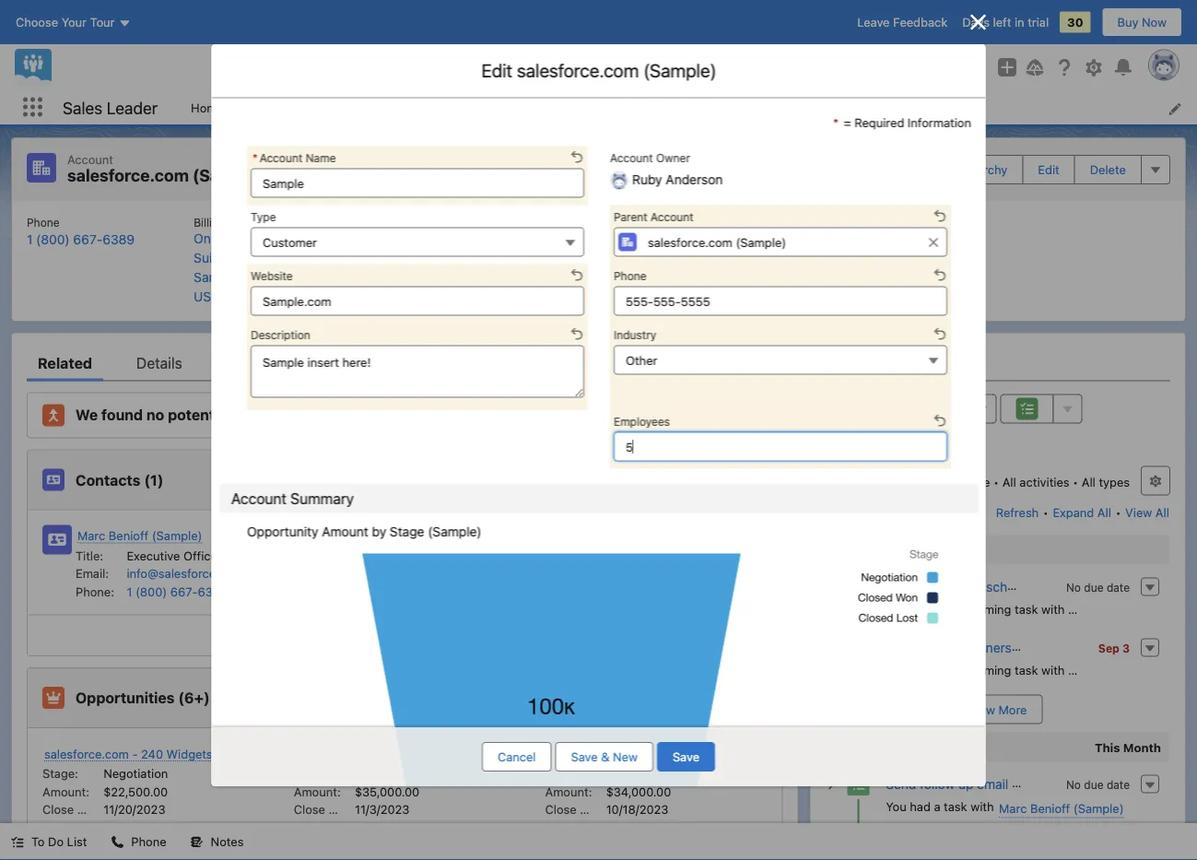 Task type: describe. For each thing, give the bounding box(es) containing it.
negotiation amount:
[[42, 767, 168, 798]]

parent account
[[613, 211, 693, 224]]

$34,000.00
[[606, 785, 671, 798]]

demo
[[1044, 579, 1078, 594]]

view account hierarchy
[[875, 162, 1008, 176]]

st
[[266, 231, 279, 246]]

types
[[1099, 475, 1130, 489]]

$35,000.00
[[355, 785, 420, 798]]

0 vertical spatial owner
[[656, 152, 690, 165]]

salesforce.com for salesforce.com (sample)
[[67, 165, 189, 185]]

task image
[[847, 576, 870, 598]]

all inside related tab panel
[[413, 628, 427, 642]]

opportunities (6+)
[[76, 689, 210, 707]]

1 vertical spatial view all link
[[28, 614, 782, 655]]

phone 1 (800) 667-6389
[[27, 216, 135, 247]]

1 horizontal spatial marc benioff (sample) link
[[999, 799, 1124, 818]]

filters:
[[908, 475, 946, 489]]

edit for edit salesforce.com (sample)
[[481, 59, 512, 81]]

- for 210
[[132, 830, 138, 844]]

date: for 11/20/2023
[[77, 802, 107, 816]]

expand all button
[[1052, 497, 1113, 527]]

to
[[971, 579, 983, 594]]

view account hierarchy button
[[859, 155, 1024, 184]]

1 vertical spatial 1 (800) 667-6389 link
[[127, 584, 228, 598]]

widgets for negotiation amount:
[[167, 747, 213, 761]]

0 vertical spatial 1 (800) 667-6389 link
[[27, 231, 135, 247]]

new inside save & new button
[[613, 750, 638, 764]]

save & new button
[[555, 742, 654, 772]]

task for opportunities
[[1015, 663, 1038, 677]]

leader
[[107, 97, 158, 117]]

* account name
[[252, 152, 336, 165]]

• up expand
[[1073, 475, 1079, 489]]

filters: all time • all activities • all types
[[908, 475, 1130, 489]]

Employees text field
[[613, 432, 947, 461]]

conference
[[1092, 776, 1159, 792]]

& for new
[[601, 750, 610, 764]]

2 list item from the left
[[502, 90, 578, 124]]

ruby anderson link
[[643, 231, 734, 250]]

an for call
[[940, 602, 953, 616]]

upcoming & overdue button
[[826, 535, 1170, 565]]

list containing one market st
[[12, 201, 1185, 321]]

executive officer email:
[[76, 549, 222, 580]]

phone button
[[100, 823, 178, 860]]

amount
[[322, 524, 368, 539]]

save & new
[[571, 750, 638, 764]]

this month
[[1095, 740, 1162, 754]]

• down types
[[1116, 505, 1122, 519]]

* for * = required information
[[833, 115, 838, 129]]

amount: inside negotiation amount:
[[42, 785, 89, 798]]

marc benioff (sample) link inside related tab panel
[[77, 527, 202, 545]]

$22,500.00 close date: 11/20/2023
[[42, 785, 168, 816]]

Description text field
[[250, 345, 584, 398]]

account summary
[[231, 490, 354, 507]]

=
[[844, 115, 851, 129]]

of
[[313, 406, 328, 424]]

(sample) inside the you had a task with marc benioff (sample)
[[1074, 801, 1124, 815]]

no due date for you had a task with
[[1067, 779, 1130, 792]]

billing address one market st suite 300 san francisco, ca 94105 usa
[[194, 216, 343, 304]]

discuss
[[912, 640, 958, 655]]

widgets right 210
[[165, 830, 211, 844]]

(800) inside the phone 1 (800) 667-6389
[[36, 231, 70, 247]]

details
[[136, 354, 182, 372]]

phone inside button
[[131, 835, 167, 849]]

& for overdue
[[918, 543, 927, 557]]

you have an upcoming task with for partnership
[[886, 663, 1068, 677]]

title:
[[76, 549, 103, 562]]

- for 240
[[132, 747, 138, 761]]

210
[[141, 830, 161, 844]]

now
[[1142, 15, 1167, 29]]

stage
[[389, 524, 424, 539]]

amount: for closed won amount:
[[294, 785, 341, 798]]

leave feedback
[[858, 15, 948, 29]]

this month button
[[826, 733, 1170, 762]]

contacts image
[[42, 469, 65, 491]]

(1)
[[144, 471, 164, 489]]

a
[[934, 799, 941, 813]]

email:
[[76, 566, 109, 580]]

website for website
[[250, 270, 292, 283]]

account inside button
[[905, 162, 951, 176]]

opportunities
[[1034, 640, 1113, 655]]

summary
[[290, 490, 354, 507]]

save for save
[[673, 750, 700, 764]]

information
[[907, 115, 971, 129]]

list
[[67, 835, 87, 849]]

one
[[194, 231, 218, 246]]

send follow up email for customer conference (samp
[[886, 776, 1197, 792]]

close for $22,500.00 close date: 11/20/2023
[[42, 802, 74, 816]]

marc inside call marc to schedule demo (sample) link
[[938, 579, 968, 594]]

trial
[[1028, 15, 1049, 29]]

needs analysis amount:
[[545, 767, 691, 798]]

needs
[[606, 767, 642, 780]]

discuss partnership opportunities (sample)
[[912, 640, 1170, 655]]

related link
[[38, 344, 92, 381]]

to do list button
[[0, 823, 98, 860]]

$34,000.00 close date: 10/18/2023
[[545, 785, 671, 816]]

0 vertical spatial view all link
[[1125, 497, 1171, 527]]

home list
[[180, 90, 1197, 124]]

tab list containing activity
[[825, 344, 1171, 381]]

upcoming
[[855, 543, 915, 557]]

customer
[[1032, 776, 1088, 792]]

notes button
[[179, 823, 255, 860]]

type
[[250, 211, 276, 224]]

usa
[[194, 289, 220, 304]]

10/18/2023
[[606, 802, 669, 816]]

Website text field
[[250, 286, 584, 316]]

leave
[[858, 15, 890, 29]]

sep
[[1099, 642, 1120, 655]]

salesforce.com for salesforce.com - 320 widgets (sample)
[[547, 747, 632, 761]]

time
[[966, 475, 991, 489]]

name
[[305, 152, 336, 165]]

you inside the you had a task with marc benioff (sample)
[[886, 799, 907, 813]]

3
[[1123, 642, 1130, 655]]

stage: for needs analysis amount:
[[545, 767, 581, 780]]

• right time
[[994, 475, 999, 489]]

save button
[[657, 742, 715, 772]]

executive
[[127, 549, 180, 562]]

350
[[393, 747, 415, 761]]

sep 3
[[1099, 642, 1130, 655]]

no
[[146, 406, 164, 424]]

save for save & new
[[571, 750, 598, 764]]

view for view account hierarchy
[[875, 162, 902, 176]]

cancel button
[[482, 742, 552, 772]]

san
[[194, 270, 216, 285]]

1 vertical spatial account owner
[[619, 216, 700, 229]]

employees
[[613, 415, 670, 428]]

delete button
[[1075, 155, 1142, 184]]

days
[[963, 15, 990, 29]]

website for website http://www.salesforce.com
[[402, 216, 444, 229]]

task for to
[[1015, 602, 1038, 616]]

salesforce.com - 210 widgets (sample)
[[44, 830, 264, 844]]

you have an upcoming task with for marc
[[886, 602, 1068, 616]]

potential
[[168, 406, 231, 424]]

11/20/2023
[[103, 802, 165, 816]]

stage: for negotiation amount:
[[42, 767, 78, 780]]

marc inside the you had a task with marc benioff (sample)
[[999, 801, 1027, 815]]

upcoming for partnership
[[956, 663, 1012, 677]]

ca
[[284, 270, 302, 285]]

view more
[[969, 703, 1027, 716]]



Task type: vqa. For each thing, say whether or not it's contained in the screenshot.
* Subject
no



Task type: locate. For each thing, give the bounding box(es) containing it.
1 horizontal spatial 667-
[[170, 584, 198, 598]]

0 vertical spatial task
[[1015, 602, 1038, 616]]

by
[[372, 524, 386, 539]]

0 horizontal spatial date:
[[77, 802, 107, 816]]

tab list
[[27, 344, 783, 381], [825, 344, 1171, 381]]

0 vertical spatial you
[[886, 602, 907, 616]]

94105
[[305, 270, 343, 285]]

2 save from the left
[[673, 750, 700, 764]]

task down discuss partnership opportunities (sample)
[[1015, 663, 1038, 677]]

(sample)
[[643, 59, 716, 81], [193, 165, 265, 185], [427, 524, 481, 539], [152, 529, 202, 543], [1081, 579, 1135, 594], [1116, 640, 1170, 655], [216, 747, 266, 761], [467, 747, 518, 761], [719, 747, 769, 761], [1074, 801, 1124, 815], [214, 830, 264, 844]]

1 horizontal spatial view all link
[[1125, 497, 1171, 527]]

salesforce.com for salesforce.com - 240 widgets (sample)
[[44, 747, 129, 761]]

have for discuss
[[910, 663, 936, 677]]

have down discuss
[[910, 663, 936, 677]]

Parent Account text field
[[613, 227, 947, 257]]

2 horizontal spatial amount:
[[545, 785, 592, 798]]

2 vertical spatial phone
[[131, 835, 167, 849]]

date for you had a task with
[[1107, 779, 1130, 792]]

info@salesforce.com phone:
[[76, 566, 243, 598]]

- left 210
[[132, 830, 138, 844]]

month
[[1124, 740, 1162, 754]]

• left expand
[[1043, 505, 1049, 519]]

2 horizontal spatial close
[[545, 802, 577, 816]]

1 you from the top
[[886, 602, 907, 616]]

1 save from the left
[[571, 750, 598, 764]]

240
[[141, 747, 163, 761]]

with for schedule
[[1042, 602, 1065, 616]]

an for discuss
[[940, 663, 953, 677]]

marc left "to"
[[938, 579, 968, 594]]

owner
[[656, 152, 690, 165], [665, 216, 700, 229]]

no due date up sep
[[1067, 581, 1130, 594]]

save
[[571, 750, 598, 764], [673, 750, 700, 764]]

upcoming for marc
[[956, 602, 1012, 616]]

6389 inside related tab panel
[[198, 584, 228, 598]]

1 horizontal spatial benioff
[[1031, 801, 1071, 815]]

$35,000.00 close date: 11/3/2023
[[294, 785, 420, 816]]

0 horizontal spatial 6389
[[103, 231, 135, 247]]

text default image inside notes button
[[190, 836, 203, 849]]

stage:
[[42, 767, 78, 780], [545, 767, 581, 780]]

close up to do list
[[42, 802, 74, 816]]

1 due from the top
[[1084, 581, 1104, 594]]

0 vertical spatial marc
[[77, 529, 105, 543]]

description
[[250, 329, 310, 342]]

6389 down info@salesforce.com
[[198, 584, 228, 598]]

salesforce.com
[[517, 59, 639, 81], [67, 165, 189, 185], [44, 747, 129, 761], [296, 747, 380, 761], [547, 747, 632, 761], [44, 830, 129, 844]]

0 horizontal spatial website
[[250, 270, 292, 283]]

1 vertical spatial no
[[1067, 779, 1081, 792]]

close inside $34,000.00 close date: 10/18/2023
[[545, 802, 577, 816]]

edit button
[[1023, 155, 1076, 184]]

marc benioff (sample) link down the customer
[[999, 799, 1124, 818]]

marc inside marc benioff (sample) "link"
[[77, 529, 105, 543]]

contacts
[[76, 471, 141, 489]]

market
[[222, 231, 263, 246]]

widgets right 240
[[167, 747, 213, 761]]

widgets up the won
[[418, 747, 464, 761]]

tab list containing related
[[27, 344, 783, 381]]

due for you have an upcoming task with
[[1084, 581, 1104, 594]]

0 vertical spatial have
[[910, 602, 936, 616]]

2 you from the top
[[886, 663, 907, 677]]

Phone text field
[[613, 286, 947, 316]]

upcoming & overdue
[[855, 543, 981, 557]]

1 date: from the left
[[77, 802, 107, 816]]

2 you have an upcoming task with from the top
[[886, 663, 1068, 677]]

1 date from the top
[[1107, 581, 1130, 594]]

duplicates
[[235, 406, 310, 424]]

1 close from the left
[[42, 802, 74, 816]]

list item
[[235, 90, 299, 124], [502, 90, 578, 124]]

0 vertical spatial website
[[402, 216, 444, 229]]

call marc to schedule demo (sample)
[[912, 579, 1135, 594]]

widgets up analysis
[[669, 747, 715, 761]]

2 vertical spatial you
[[886, 799, 907, 813]]

1 vertical spatial website
[[250, 270, 292, 283]]

0 vertical spatial due
[[1084, 581, 1104, 594]]

view all link
[[1125, 497, 1171, 527], [28, 614, 782, 655]]

widgets for closed won amount:
[[418, 747, 464, 761]]

details link
[[136, 344, 182, 381]]

1 stage: from the left
[[42, 767, 78, 780]]

salesforce.com for salesforce.com - 350 widgets (sample)
[[296, 747, 380, 761]]

0 vertical spatial upcoming
[[956, 602, 1012, 616]]

view inside related tab panel
[[383, 628, 410, 642]]

date down this month
[[1107, 779, 1130, 792]]

close inside the "$35,000.00 close date: 11/3/2023"
[[294, 802, 325, 816]]

3 amount: from the left
[[545, 785, 592, 798]]

call
[[912, 579, 934, 594]]

* left =
[[833, 115, 838, 129]]

text default image
[[11, 836, 24, 849]]

& inside dropdown button
[[918, 543, 927, 557]]

marc up title:
[[77, 529, 105, 543]]

2 tab list from the left
[[825, 344, 1171, 381]]

1 inside related tab panel
[[127, 584, 132, 598]]

1 horizontal spatial edit
[[1038, 162, 1060, 176]]

list
[[12, 201, 1185, 321]]

0 horizontal spatial 1
[[27, 231, 33, 247]]

1 list item from the left
[[235, 90, 299, 124]]

1 vertical spatial (800)
[[135, 584, 167, 598]]

1 vertical spatial 6389
[[198, 584, 228, 598]]

more
[[999, 703, 1027, 716]]

1 horizontal spatial stage:
[[545, 767, 581, 780]]

0 horizontal spatial phone
[[27, 216, 60, 229]]

leave feedback link
[[858, 15, 948, 29]]

0 vertical spatial date
[[1107, 581, 1130, 594]]

buy now button
[[1102, 7, 1183, 37]]

account owner up ruby
[[619, 216, 700, 229]]

notes
[[211, 835, 244, 849]]

* up type
[[252, 152, 257, 165]]

0 horizontal spatial marc
[[77, 529, 105, 543]]

667-
[[73, 231, 103, 247], [170, 584, 198, 598]]

1 vertical spatial 667-
[[170, 584, 198, 598]]

1 vertical spatial you
[[886, 663, 907, 677]]

no for you have an upcoming task with
[[1067, 581, 1081, 594]]

& left overdue
[[918, 543, 927, 557]]

widgets
[[167, 747, 213, 761], [418, 747, 464, 761], [669, 747, 715, 761], [165, 830, 211, 844]]

task image
[[847, 773, 870, 795]]

phone inside the phone 1 (800) 667-6389
[[27, 216, 60, 229]]

new up 'needs'
[[613, 750, 638, 764]]

0 vertical spatial with
[[1042, 602, 1065, 616]]

date: for 10/18/2023
[[580, 802, 610, 816]]

1 no due date from the top
[[1067, 581, 1130, 594]]

1 have from the top
[[910, 602, 936, 616]]

you for call
[[886, 602, 907, 616]]

2 no from the top
[[1067, 779, 1081, 792]]

date: down closed won amount:
[[329, 802, 358, 816]]

benioff inside the you had a task with marc benioff (sample)
[[1031, 801, 1071, 815]]

1 horizontal spatial marc
[[938, 579, 968, 594]]

1 vertical spatial due
[[1084, 779, 1104, 792]]

in
[[1015, 15, 1025, 29]]

no for you had a task with
[[1067, 779, 1081, 792]]

you have an upcoming task with down partnership
[[886, 663, 1068, 677]]

1 tab list from the left
[[27, 344, 783, 381]]

benioff down "send follow up email for customer conference (samp"
[[1031, 801, 1071, 815]]

1 horizontal spatial save
[[673, 750, 700, 764]]

stage: up $22,500.00 close date: 11/20/2023
[[42, 767, 78, 780]]

opportunities
[[76, 689, 175, 707]]

we
[[76, 406, 98, 424]]

industry
[[613, 329, 656, 342]]

suite
[[194, 250, 224, 265]]

group
[[945, 56, 984, 78]]

stage: down save & new
[[545, 767, 581, 780]]

0 horizontal spatial stage:
[[42, 767, 78, 780]]

no left "conference"
[[1067, 779, 1081, 792]]

1 vertical spatial task
[[1015, 663, 1038, 677]]

2 text default image from the left
[[190, 836, 203, 849]]

0 horizontal spatial (800)
[[36, 231, 70, 247]]

1 vertical spatial 1
[[127, 584, 132, 598]]

2 vertical spatial task
[[944, 799, 968, 813]]

1 vertical spatial owner
[[665, 216, 700, 229]]

0 horizontal spatial close
[[42, 802, 74, 816]]

amount: inside needs analysis amount:
[[545, 785, 592, 798]]

an up discuss
[[940, 602, 953, 616]]

widgets for needs analysis amount:
[[669, 747, 715, 761]]

due down this
[[1084, 779, 1104, 792]]

due for you had a task with
[[1084, 779, 1104, 792]]

refresh • expand all • view all
[[996, 505, 1170, 519]]

1 vertical spatial no due date
[[1067, 779, 1130, 792]]

list item down edit salesforce.com (sample)
[[502, 90, 578, 124]]

Industry button
[[613, 345, 947, 375]]

6389 down salesforce.com (sample)
[[103, 231, 135, 247]]

- left 350
[[384, 747, 389, 761]]

closed
[[355, 767, 394, 780]]

1 no from the top
[[1067, 581, 1081, 594]]

1 text default image from the left
[[111, 836, 124, 849]]

1 inside the phone 1 (800) 667-6389
[[27, 231, 33, 247]]

0 vertical spatial an
[[940, 602, 953, 616]]

amount: down save & new button
[[545, 785, 592, 798]]

1 amount: from the left
[[42, 785, 89, 798]]

close for $35,000.00 close date: 11/3/2023
[[294, 802, 325, 816]]

partnership
[[962, 640, 1030, 655]]

667- inside related tab panel
[[170, 584, 198, 598]]

1 horizontal spatial close
[[294, 802, 325, 816]]

activities
[[1020, 475, 1070, 489]]

1 horizontal spatial amount:
[[294, 785, 341, 798]]

2 no due date from the top
[[1067, 779, 1130, 792]]

None text field
[[250, 168, 584, 198]]

3 close from the left
[[545, 802, 577, 816]]

account owner
[[610, 152, 690, 165], [619, 216, 700, 229]]

& up 'needs'
[[601, 750, 610, 764]]

call marc to schedule demo (sample) link
[[912, 578, 1135, 594]]

owner inside list
[[665, 216, 700, 229]]

0 vertical spatial 667-
[[73, 231, 103, 247]]

salesforce.com - 210 widgets (sample) link
[[44, 828, 264, 846]]

refresh button
[[995, 497, 1040, 527]]

amount: for needs analysis amount:
[[545, 785, 592, 798]]

0 horizontal spatial *
[[252, 152, 257, 165]]

website up http://www.salesforce.com
[[402, 216, 444, 229]]

2 vertical spatial with
[[971, 799, 994, 813]]

text default image for phone
[[111, 836, 124, 849]]

close inside $22,500.00 close date: 11/20/2023
[[42, 802, 74, 816]]

0 horizontal spatial save
[[571, 750, 598, 764]]

salesforce.com - 240 widgets (sample) link
[[44, 745, 266, 763]]

owner down home list
[[656, 152, 690, 165]]

0 horizontal spatial edit
[[481, 59, 512, 81]]

date: down needs analysis amount:
[[580, 802, 610, 816]]

0 horizontal spatial 667-
[[73, 231, 103, 247]]

1 vertical spatial with
[[1042, 663, 1065, 677]]

1 you have an upcoming task with from the top
[[886, 602, 1068, 616]]

- left 320
[[635, 747, 641, 761]]

close down closed won amount:
[[294, 802, 325, 816]]

1 vertical spatial you have an upcoming task with
[[886, 663, 1068, 677]]

- for 320
[[635, 747, 641, 761]]

due right demo at the bottom of page
[[1084, 581, 1104, 594]]

2 date from the top
[[1107, 779, 1130, 792]]

marc benioff (sample) link up executive
[[77, 527, 202, 545]]

close down needs analysis amount:
[[545, 802, 577, 816]]

0 horizontal spatial &
[[601, 750, 610, 764]]

amount: up to do list
[[42, 785, 89, 798]]

1 vertical spatial have
[[910, 663, 936, 677]]

& inside button
[[601, 750, 610, 764]]

1 vertical spatial *
[[252, 152, 257, 165]]

1 vertical spatial an
[[940, 663, 953, 677]]

chatter
[[935, 354, 985, 372]]

2 due from the top
[[1084, 779, 1104, 792]]

account inside list
[[619, 216, 662, 229]]

salesforce.com - 350 widgets (sample) link
[[296, 745, 518, 763]]

new inside button
[[727, 473, 752, 487]]

account owner up parent account
[[610, 152, 690, 165]]

0 horizontal spatial new
[[613, 750, 638, 764]]

inverse image
[[967, 11, 990, 33]]

with down discuss partnership opportunities (sample)
[[1042, 663, 1065, 677]]

- for 350
[[384, 747, 389, 761]]

0 vertical spatial marc benioff (sample) link
[[77, 527, 202, 545]]

•
[[994, 475, 999, 489], [1073, 475, 1079, 489], [1043, 505, 1049, 519], [1116, 505, 1122, 519]]

email
[[977, 776, 1009, 792]]

benioff up executive
[[109, 529, 149, 543]]

save up analysis
[[673, 750, 700, 764]]

2 horizontal spatial date:
[[580, 802, 610, 816]]

with down demo at the bottom of page
[[1042, 602, 1065, 616]]

to do list
[[31, 835, 87, 849]]

1 horizontal spatial new
[[727, 473, 752, 487]]

3 you from the top
[[886, 799, 907, 813]]

text default image left the notes
[[190, 836, 203, 849]]

0 vertical spatial new
[[727, 473, 752, 487]]

0 vertical spatial (800)
[[36, 231, 70, 247]]

task down 'call marc to schedule demo (sample)' on the right bottom of the page
[[1015, 602, 1038, 616]]

amount: inside closed won amount:
[[294, 785, 341, 798]]

have down call at the right bottom of page
[[910, 602, 936, 616]]

6389 inside the phone 1 (800) 667-6389
[[103, 231, 135, 247]]

0 vertical spatial 1
[[27, 231, 33, 247]]

- left 240
[[132, 747, 138, 761]]

1 horizontal spatial *
[[833, 115, 838, 129]]

list item up * account name
[[235, 90, 299, 124]]

text default image
[[111, 836, 124, 849], [190, 836, 203, 849]]

other
[[625, 353, 657, 367]]

edit for edit
[[1038, 162, 1060, 176]]

salesforce.com - 320 widgets (sample)
[[547, 747, 769, 761]]

0 vertical spatial edit
[[481, 59, 512, 81]]

task right a
[[944, 799, 968, 813]]

send follow up email for customer conference (samp link
[[886, 776, 1197, 792]]

activity
[[836, 354, 891, 372]]

30
[[1068, 15, 1084, 29]]

hierarchy
[[954, 162, 1008, 176]]

with for (sample)
[[1042, 663, 1065, 677]]

with inside the you had a task with marc benioff (sample)
[[971, 799, 994, 813]]

1 vertical spatial date
[[1107, 779, 1130, 792]]

1 vertical spatial edit
[[1038, 162, 1060, 176]]

0 vertical spatial benioff
[[109, 529, 149, 543]]

1 horizontal spatial (800)
[[135, 584, 167, 598]]

1 vertical spatial marc
[[938, 579, 968, 594]]

you have an upcoming task with
[[886, 602, 1068, 616], [886, 663, 1068, 677]]

0 vertical spatial account owner
[[610, 152, 690, 165]]

2 amount: from the left
[[294, 785, 341, 798]]

you have an upcoming task with down "to"
[[886, 602, 1068, 616]]

home
[[191, 100, 224, 114]]

salesforce.com - 320 widgets (sample) link
[[547, 745, 769, 763]]

0 vertical spatial phone
[[27, 216, 60, 229]]

1 horizontal spatial 1
[[127, 584, 132, 598]]

date: inside $22,500.00 close date: 11/20/2023
[[77, 802, 107, 816]]

view for view all
[[383, 628, 410, 642]]

you had a task with marc benioff (sample)
[[886, 799, 1124, 815]]

667- inside the phone 1 (800) 667-6389
[[73, 231, 103, 247]]

2 stage: from the left
[[545, 767, 581, 780]]

date: inside the "$35,000.00 close date: 11/3/2023"
[[329, 802, 358, 816]]

no
[[1067, 581, 1081, 594], [1067, 779, 1081, 792]]

view all
[[383, 628, 427, 642]]

2 date: from the left
[[329, 802, 358, 816]]

1 upcoming from the top
[[956, 602, 1012, 616]]

no up opportunities
[[1067, 581, 1081, 594]]

salesforce.com for salesforce.com - 210 widgets (sample)
[[44, 830, 129, 844]]

have for call
[[910, 602, 936, 616]]

(sample) inside "link"
[[152, 529, 202, 543]]

date for you have an upcoming task with
[[1107, 581, 1130, 594]]

1 vertical spatial &
[[601, 750, 610, 764]]

owner up ruby anderson on the right
[[665, 216, 700, 229]]

1 vertical spatial new
[[613, 750, 638, 764]]

1 horizontal spatial 6389
[[198, 584, 228, 598]]

(6+)
[[178, 689, 210, 707]]

parent
[[613, 211, 647, 224]]

an down discuss
[[940, 663, 953, 677]]

1 horizontal spatial text default image
[[190, 836, 203, 849]]

1 an from the top
[[940, 602, 953, 616]]

upcoming down "to"
[[956, 602, 1012, 616]]

1 horizontal spatial phone
[[131, 835, 167, 849]]

opportunities image
[[42, 687, 65, 709]]

address
[[228, 216, 271, 229]]

you for discuss
[[886, 663, 907, 677]]

sales
[[63, 97, 103, 117]]

date: for 11/3/2023
[[329, 802, 358, 816]]

date: down negotiation amount:
[[77, 802, 107, 816]]

no due date for you have an upcoming task with
[[1067, 581, 1130, 594]]

task inside the you had a task with marc benioff (sample)
[[944, 799, 968, 813]]

new
[[727, 473, 752, 487], [613, 750, 638, 764]]

marc down for
[[999, 801, 1027, 815]]

no due date down this
[[1067, 779, 1130, 792]]

days left in trial
[[963, 15, 1049, 29]]

1 horizontal spatial list item
[[502, 90, 578, 124]]

1 vertical spatial phone
[[613, 270, 646, 283]]

1 horizontal spatial website
[[402, 216, 444, 229]]

save up needs analysis amount:
[[571, 750, 598, 764]]

date: inside $34,000.00 close date: 10/18/2023
[[580, 802, 610, 816]]

website inside website http://www.salesforce.com
[[402, 216, 444, 229]]

text default image inside phone button
[[111, 836, 124, 849]]

0 horizontal spatial list item
[[235, 90, 299, 124]]

1 vertical spatial marc benioff (sample) link
[[999, 799, 1124, 818]]

activity link
[[836, 344, 891, 381]]

upcoming down partnership
[[956, 663, 1012, 677]]

-
[[132, 747, 138, 761], [384, 747, 389, 761], [635, 747, 641, 761], [132, 830, 138, 844]]

upcoming
[[956, 602, 1012, 616], [956, 663, 1012, 677]]

phone:
[[76, 584, 114, 598]]

* for * account name
[[252, 152, 257, 165]]

text default image left 210
[[111, 836, 124, 849]]

0 vertical spatial no
[[1067, 581, 1081, 594]]

1 vertical spatial benioff
[[1031, 801, 1071, 815]]

2 horizontal spatial phone
[[613, 270, 646, 283]]

2 upcoming from the top
[[956, 663, 1012, 677]]

text default image for notes
[[190, 836, 203, 849]]

this
[[331, 406, 358, 424]]

* = required information
[[833, 115, 971, 129]]

overdue
[[930, 543, 981, 557]]

view for view more
[[969, 703, 996, 716]]

view inside "button"
[[969, 703, 996, 716]]

edit inside button
[[1038, 162, 1060, 176]]

0 vertical spatial 6389
[[103, 231, 135, 247]]

benioff inside "link"
[[109, 529, 149, 543]]

1 horizontal spatial tab list
[[825, 344, 1171, 381]]

0 horizontal spatial amount:
[[42, 785, 89, 798]]

2 have from the top
[[910, 663, 936, 677]]

with down email
[[971, 799, 994, 813]]

we found no potential duplicates of this account.
[[76, 406, 426, 424]]

0 vertical spatial no due date
[[1067, 581, 1130, 594]]

billing
[[194, 216, 225, 229]]

2 close from the left
[[294, 802, 325, 816]]

3 date: from the left
[[580, 802, 610, 816]]

sales leader
[[63, 97, 158, 117]]

2 vertical spatial marc
[[999, 801, 1027, 815]]

salesforce.com - 240 widgets (sample)
[[44, 747, 266, 761]]

date right demo at the bottom of page
[[1107, 581, 1130, 594]]

2 horizontal spatial marc
[[999, 801, 1027, 815]]

1 vertical spatial upcoming
[[956, 663, 1012, 677]]

related tab panel
[[27, 381, 783, 860]]

0 horizontal spatial tab list
[[27, 344, 783, 381]]

close for $34,000.00 close date: 10/18/2023
[[545, 802, 577, 816]]

website down 300
[[250, 270, 292, 283]]

home link
[[180, 90, 235, 124]]

0 horizontal spatial marc benioff (sample) link
[[77, 527, 202, 545]]

view inside button
[[875, 162, 902, 176]]

account
[[259, 152, 302, 165], [610, 152, 653, 165], [67, 152, 113, 166], [905, 162, 951, 176], [650, 211, 693, 224], [619, 216, 662, 229], [231, 490, 286, 507]]

refresh
[[996, 505, 1039, 519]]

new down employees text field
[[727, 473, 752, 487]]

(800) inside related tab panel
[[135, 584, 167, 598]]

2 an from the top
[[940, 663, 953, 677]]

amount: left $35,000.00
[[294, 785, 341, 798]]



